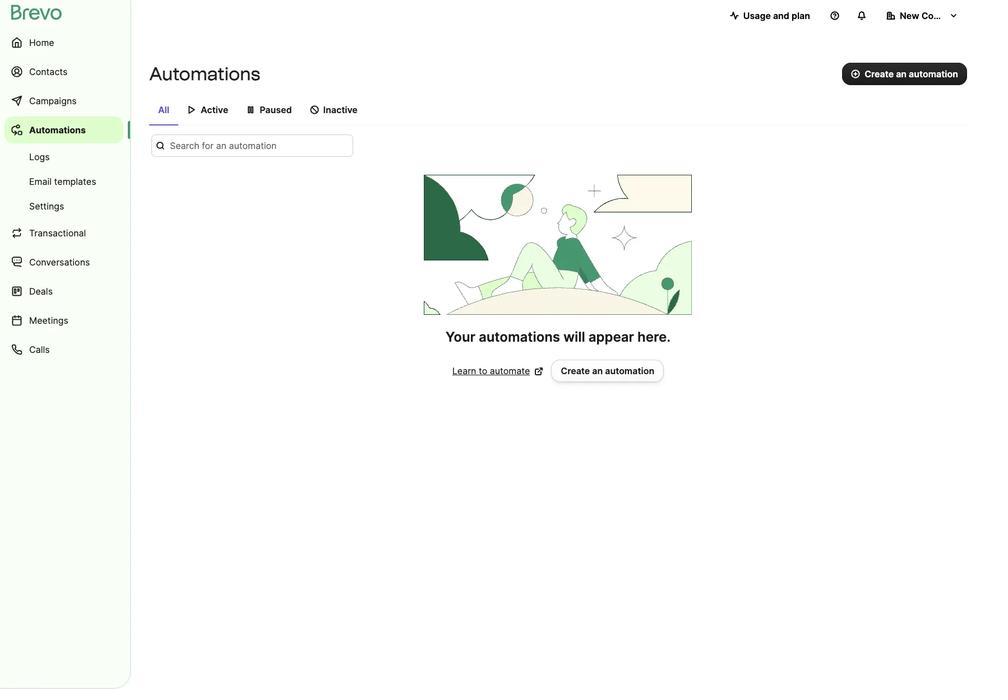 Task type: describe. For each thing, give the bounding box(es) containing it.
learn to automate link
[[452, 364, 543, 378]]

workflow-list-search-input search field
[[151, 135, 353, 157]]

calls link
[[4, 336, 123, 363]]

logs link
[[4, 146, 123, 168]]

transactional
[[29, 228, 86, 239]]

email templates
[[29, 176, 96, 187]]

automations link
[[4, 117, 123, 144]]

new company button
[[878, 4, 967, 27]]

inactive
[[323, 104, 358, 116]]

an inside the "your automations will appear here." tab panel
[[592, 366, 603, 377]]

transactional link
[[4, 220, 123, 247]]

dxrbf image for inactive
[[310, 105, 319, 114]]

create for create an automation button in the the "your automations will appear here." tab panel
[[561, 366, 590, 377]]

new
[[900, 10, 919, 21]]

new company
[[900, 10, 963, 21]]

paused link
[[237, 99, 301, 124]]

email templates link
[[4, 170, 123, 193]]

dxrbf image for paused
[[246, 105, 255, 114]]

campaigns
[[29, 95, 77, 107]]

settings
[[29, 201, 64, 212]]

1 horizontal spatial an
[[896, 68, 907, 80]]

here.
[[638, 329, 671, 345]]

0 horizontal spatial automations
[[29, 124, 86, 136]]

meetings link
[[4, 307, 123, 334]]

create an automation for create an automation button in the the "your automations will appear here." tab panel
[[561, 366, 654, 377]]

appear
[[589, 329, 634, 345]]

will
[[563, 329, 585, 345]]

automations
[[479, 329, 560, 345]]

your automations will appear here. tab panel
[[149, 135, 967, 382]]

campaigns link
[[4, 87, 123, 114]]



Task type: locate. For each thing, give the bounding box(es) containing it.
create an automation button
[[842, 63, 967, 85], [551, 360, 664, 382]]

1 vertical spatial create
[[561, 366, 590, 377]]

0 vertical spatial an
[[896, 68, 907, 80]]

usage and plan
[[743, 10, 810, 21]]

calls
[[29, 344, 50, 355]]

0 horizontal spatial dxrbf image
[[187, 105, 196, 114]]

and
[[773, 10, 789, 21]]

automations
[[149, 63, 260, 85], [29, 124, 86, 136]]

0 horizontal spatial an
[[592, 366, 603, 377]]

automations up logs link
[[29, 124, 86, 136]]

email
[[29, 176, 52, 187]]

1 vertical spatial automation
[[605, 366, 654, 377]]

tab list
[[149, 99, 967, 126]]

paused
[[260, 104, 292, 116]]

create an automation
[[865, 68, 958, 80], [561, 366, 654, 377]]

dxrbf image
[[187, 105, 196, 114], [246, 105, 255, 114], [310, 105, 319, 114]]

your
[[446, 329, 475, 345]]

2 dxrbf image from the left
[[246, 105, 255, 114]]

1 horizontal spatial create an automation button
[[842, 63, 967, 85]]

dxrbf image left inactive on the left of page
[[310, 105, 319, 114]]

usage and plan button
[[721, 4, 819, 27]]

0 horizontal spatial automation
[[605, 366, 654, 377]]

all
[[158, 104, 169, 116]]

1 dxrbf image from the left
[[187, 105, 196, 114]]

create for right create an automation button
[[865, 68, 894, 80]]

create an automation inside the "your automations will appear here." tab panel
[[561, 366, 654, 377]]

your automations will appear here.
[[446, 329, 671, 345]]

1 vertical spatial automations
[[29, 124, 86, 136]]

inactive link
[[301, 99, 367, 124]]

contacts link
[[4, 58, 123, 85]]

0 vertical spatial create
[[865, 68, 894, 80]]

0 vertical spatial automations
[[149, 63, 260, 85]]

contacts
[[29, 66, 67, 77]]

1 horizontal spatial automation
[[909, 68, 958, 80]]

learn
[[452, 366, 476, 377]]

create
[[865, 68, 894, 80], [561, 366, 590, 377]]

conversations
[[29, 257, 90, 268]]

1 horizontal spatial dxrbf image
[[246, 105, 255, 114]]

create an automation button inside the "your automations will appear here." tab panel
[[551, 360, 664, 382]]

plan
[[792, 10, 810, 21]]

dxrbf image inside inactive link
[[310, 105, 319, 114]]

dxrbf image for active
[[187, 105, 196, 114]]

automations up the active
[[149, 63, 260, 85]]

active
[[201, 104, 228, 116]]

active link
[[178, 99, 237, 124]]

1 vertical spatial create an automation
[[561, 366, 654, 377]]

all link
[[149, 99, 178, 126]]

0 horizontal spatial create an automation button
[[551, 360, 664, 382]]

learn to automate
[[452, 366, 530, 377]]

3 dxrbf image from the left
[[310, 105, 319, 114]]

to
[[479, 366, 487, 377]]

0 horizontal spatial create
[[561, 366, 590, 377]]

company
[[922, 10, 963, 21]]

home link
[[4, 29, 123, 56]]

0 vertical spatial automation
[[909, 68, 958, 80]]

usage
[[743, 10, 771, 21]]

dxrbf image inside active 'link'
[[187, 105, 196, 114]]

automate
[[490, 366, 530, 377]]

0 vertical spatial create an automation button
[[842, 63, 967, 85]]

automation inside the "your automations will appear here." tab panel
[[605, 366, 654, 377]]

logs
[[29, 151, 50, 163]]

settings link
[[4, 195, 123, 218]]

conversations link
[[4, 249, 123, 276]]

0 horizontal spatial create an automation
[[561, 366, 654, 377]]

1 horizontal spatial create an automation
[[865, 68, 958, 80]]

1 vertical spatial an
[[592, 366, 603, 377]]

deals
[[29, 286, 53, 297]]

0 vertical spatial create an automation
[[865, 68, 958, 80]]

dxrbf image left paused
[[246, 105, 255, 114]]

tab list containing all
[[149, 99, 967, 126]]

templates
[[54, 176, 96, 187]]

1 vertical spatial create an automation button
[[551, 360, 664, 382]]

1 horizontal spatial automations
[[149, 63, 260, 85]]

meetings
[[29, 315, 68, 326]]

dxrbf image left the active
[[187, 105, 196, 114]]

2 horizontal spatial dxrbf image
[[310, 105, 319, 114]]

deals link
[[4, 278, 123, 305]]

automation
[[909, 68, 958, 80], [605, 366, 654, 377]]

1 horizontal spatial create
[[865, 68, 894, 80]]

an
[[896, 68, 907, 80], [592, 366, 603, 377]]

dxrbf image inside paused 'link'
[[246, 105, 255, 114]]

create inside the "your automations will appear here." tab panel
[[561, 366, 590, 377]]

create an automation for right create an automation button
[[865, 68, 958, 80]]

home
[[29, 37, 54, 48]]



Task type: vqa. For each thing, say whether or not it's contained in the screenshot.
Page visit website.
no



